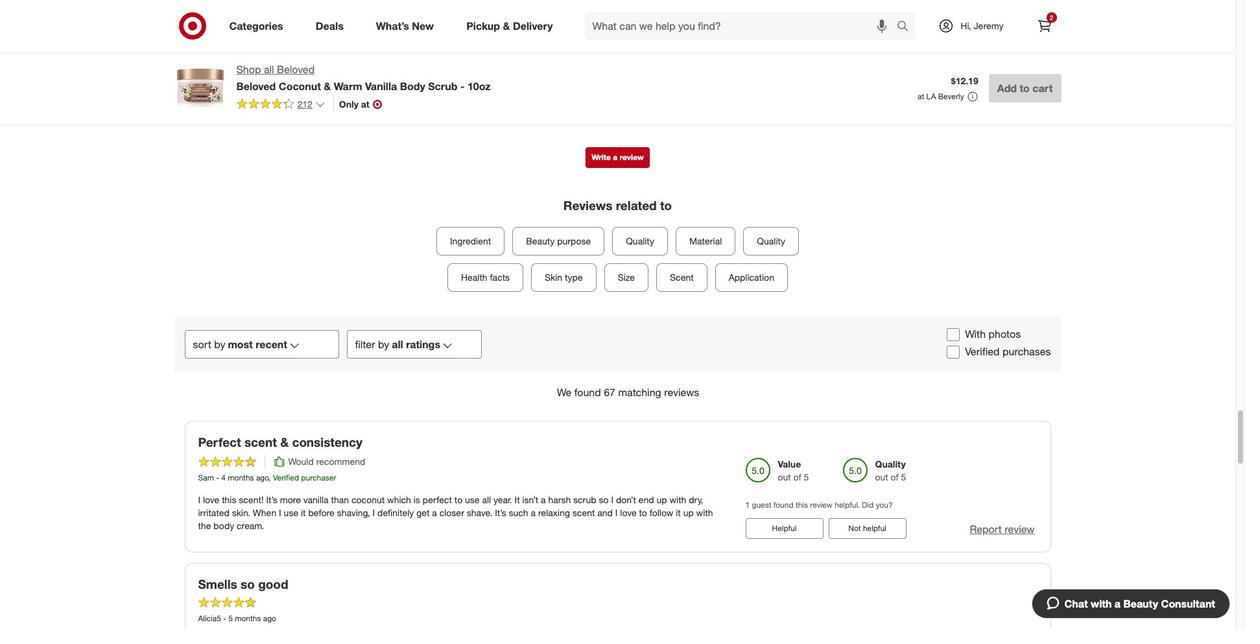 Task type: locate. For each thing, give the bounding box(es) containing it.
0 horizontal spatial use
[[284, 507, 298, 518]]

1 vertical spatial months
[[235, 613, 261, 623]]

5
[[804, 471, 809, 482], [901, 471, 906, 482], [228, 613, 233, 623]]

quality button up application at the top right of page
[[743, 227, 799, 256]]

1 horizontal spatial so
[[599, 494, 609, 505]]

beauty left the purpose
[[526, 236, 555, 247]]

2 horizontal spatial -
[[460, 80, 465, 93]]

all inside 'shop all beloved beloved coconut & warm vanilla body scrub - 10oz'
[[264, 63, 274, 76]]

of for quality
[[891, 471, 899, 482]]

months right 4
[[228, 473, 254, 482]]

which
[[387, 494, 411, 505]]

verified right , on the bottom of page
[[273, 473, 299, 482]]

with
[[670, 494, 686, 505], [696, 507, 713, 518], [1091, 597, 1112, 610]]

2 horizontal spatial &
[[503, 19, 510, 32]]

0 vertical spatial use
[[465, 494, 480, 505]]

i down coconut
[[373, 507, 375, 518]]

ago down good
[[263, 613, 276, 623]]

& right pickup
[[503, 19, 510, 32]]

Verified purchases checkbox
[[947, 345, 960, 358]]

2 vertical spatial -
[[223, 613, 226, 623]]

year.
[[493, 494, 512, 505]]

0 vertical spatial verified
[[965, 345, 1000, 358]]

0 vertical spatial so
[[599, 494, 609, 505]]

jeremy
[[974, 20, 1003, 31]]

chat with a beauty consultant button
[[1031, 589, 1230, 619]]

&
[[503, 19, 510, 32], [324, 80, 331, 93], [280, 434, 289, 449]]

by right sort
[[214, 338, 225, 351]]

5 right alicia5
[[228, 613, 233, 623]]

guest review image 1 of 12, zoom in image
[[298, 36, 379, 117]]

0 vertical spatial with
[[670, 494, 686, 505]]

guest review image 3 of 12, zoom in image
[[481, 36, 562, 117]]

1 vertical spatial it's
[[495, 507, 506, 518]]

all left ratings
[[392, 338, 403, 351]]

0 horizontal spatial quality
[[626, 236, 654, 247]]

filter by all ratings
[[355, 338, 440, 351]]

months for 4
[[228, 473, 254, 482]]

by for sort by
[[214, 338, 225, 351]]

67
[[604, 386, 615, 399]]

0 vertical spatial -
[[460, 80, 465, 93]]

size button
[[604, 264, 648, 292]]

2 quality from the left
[[757, 236, 785, 247]]

1 by from the left
[[214, 338, 225, 351]]

2 vertical spatial all
[[482, 494, 491, 505]]

review right report
[[1005, 523, 1035, 536]]

scent
[[244, 434, 277, 449], [573, 507, 595, 518]]

1 guest found this review helpful. did you?
[[745, 500, 893, 510]]

1 quality button from the left
[[612, 227, 668, 256]]

a down isn't
[[531, 507, 536, 518]]

relaxing
[[538, 507, 570, 518]]

review
[[620, 152, 644, 162], [810, 500, 833, 510], [1005, 523, 1035, 536]]

0 horizontal spatial -
[[216, 473, 219, 482]]

beloved up coconut
[[277, 63, 315, 76]]

quality down the related
[[626, 236, 654, 247]]

out down quality
[[875, 471, 888, 482]]

0 horizontal spatial by
[[214, 338, 225, 351]]

5 inside quality out of 5
[[901, 471, 906, 482]]

2 of from the left
[[891, 471, 899, 482]]

0 vertical spatial beauty
[[526, 236, 555, 247]]

of
[[793, 471, 801, 482], [891, 471, 899, 482]]

& up would
[[280, 434, 289, 449]]

consultant
[[1161, 597, 1215, 610]]

when
[[253, 507, 276, 518]]

5 for quality out of 5
[[901, 471, 906, 482]]

1 horizontal spatial by
[[378, 338, 389, 351]]

1 vertical spatial -
[[216, 473, 219, 482]]

love up irritated
[[203, 494, 219, 505]]

0 horizontal spatial &
[[280, 434, 289, 449]]

than
[[331, 494, 349, 505]]

it's up when
[[266, 494, 277, 505]]

i right when
[[279, 507, 281, 518]]

scent down 'scrub'
[[573, 507, 595, 518]]

reviews related to
[[563, 198, 672, 213]]

2 by from the left
[[378, 338, 389, 351]]

0 vertical spatial love
[[203, 494, 219, 505]]

5 inside "value out of 5"
[[804, 471, 809, 482]]

of inside "value out of 5"
[[793, 471, 801, 482]]

all up shave.
[[482, 494, 491, 505]]

definitely
[[377, 507, 414, 518]]

1 horizontal spatial it's
[[495, 507, 506, 518]]

0 horizontal spatial this
[[222, 494, 236, 505]]

2 link
[[1030, 12, 1059, 40]]

helpful.
[[835, 500, 860, 510]]

2 horizontal spatial with
[[1091, 597, 1112, 610]]

1 horizontal spatial out
[[875, 471, 888, 482]]

love down don't
[[620, 507, 637, 518]]

categories
[[229, 19, 283, 32]]

found right guest
[[773, 500, 793, 510]]

1 horizontal spatial up
[[683, 507, 694, 518]]

of down value
[[793, 471, 801, 482]]

a right write
[[613, 152, 617, 162]]

write a review
[[592, 152, 644, 162]]

0 vertical spatial months
[[228, 473, 254, 482]]

i
[[198, 494, 200, 505], [611, 494, 613, 505], [279, 507, 281, 518], [373, 507, 375, 518], [615, 507, 618, 518]]

guest review image 5 of 12, zoom in image
[[663, 36, 744, 117]]

- right alicia5
[[223, 613, 226, 623]]

verified down "with"
[[965, 345, 1000, 358]]

0 horizontal spatial beloved
[[236, 80, 276, 93]]

$12.19
[[951, 75, 978, 86]]

value
[[778, 458, 801, 469]]

don't
[[616, 494, 636, 505]]

categories link
[[218, 12, 299, 40]]

1 horizontal spatial verified
[[965, 345, 1000, 358]]

up
[[657, 494, 667, 505], [683, 507, 694, 518]]

up up follow
[[657, 494, 667, 505]]

1 horizontal spatial quality
[[757, 236, 785, 247]]

closer
[[439, 507, 464, 518]]

0 horizontal spatial all
[[264, 63, 274, 76]]

facts
[[490, 272, 510, 283]]

2 horizontal spatial all
[[482, 494, 491, 505]]

purchaser
[[301, 473, 336, 482]]

helpful
[[863, 523, 886, 533]]

0 horizontal spatial beauty
[[526, 236, 555, 247]]

found
[[574, 386, 601, 399], [773, 500, 793, 510]]

0 horizontal spatial it
[[301, 507, 306, 518]]

isn't
[[522, 494, 538, 505]]

& left warm
[[324, 80, 331, 93]]

1 quality from the left
[[626, 236, 654, 247]]

with down dry,
[[696, 507, 713, 518]]

quality
[[626, 236, 654, 247], [757, 236, 785, 247]]

found left 67
[[574, 386, 601, 399]]

ratings
[[406, 338, 440, 351]]

love
[[203, 494, 219, 505], [620, 507, 637, 518]]

0 vertical spatial beloved
[[277, 63, 315, 76]]

scent up the sam - 4 months ago , verified purchaser
[[244, 434, 277, 449]]

2 vertical spatial review
[[1005, 523, 1035, 536]]

guest review image 2 of 12, zoom in image
[[389, 36, 470, 117]]

ingredient button
[[436, 227, 505, 256]]

i left don't
[[611, 494, 613, 505]]

1 horizontal spatial at
[[918, 91, 924, 101]]

4
[[221, 473, 226, 482]]

2 out from the left
[[875, 471, 888, 482]]

1 vertical spatial beloved
[[236, 80, 276, 93]]

smells so good
[[198, 576, 288, 591]]

value out of 5
[[778, 458, 809, 482]]

scrub
[[573, 494, 596, 505]]

by for filter by
[[378, 338, 389, 351]]

it right follow
[[676, 507, 681, 518]]

to right add
[[1020, 82, 1030, 95]]

this inside i love this scent! it's more vanilla than coconut which is perfect to use all year. it isn't a harsh scrub so i don't end up with dry, irritated skin. when i use it before shaving, i definitely get a closer shave. it's such a relaxing scent and i love to follow it up with the body cream.
[[222, 494, 236, 505]]

0 vertical spatial all
[[264, 63, 274, 76]]

a right isn't
[[541, 494, 546, 505]]

1 vertical spatial beauty
[[1123, 597, 1158, 610]]

ago up scent!
[[256, 473, 269, 482]]

this up helpful
[[796, 500, 808, 510]]

1 vertical spatial ago
[[263, 613, 276, 623]]

2 horizontal spatial 5
[[901, 471, 906, 482]]

0 vertical spatial it's
[[266, 494, 277, 505]]

- left 10oz
[[460, 80, 465, 93]]

beloved down shop
[[236, 80, 276, 93]]

1 vertical spatial review
[[810, 500, 833, 510]]

beauty
[[526, 236, 555, 247], [1123, 597, 1158, 610]]

all right shop
[[264, 63, 274, 76]]

1 vertical spatial scent
[[573, 507, 595, 518]]

what's new
[[376, 19, 434, 32]]

- left 4
[[216, 473, 219, 482]]

size
[[618, 272, 635, 283]]

0 horizontal spatial review
[[620, 152, 644, 162]]

did
[[862, 500, 874, 510]]

at right 'only'
[[361, 98, 369, 109]]

0 horizontal spatial out
[[778, 471, 791, 482]]

use
[[465, 494, 480, 505], [284, 507, 298, 518]]

- inside 'shop all beloved beloved coconut & warm vanilla body scrub - 10oz'
[[460, 80, 465, 93]]

scent inside i love this scent! it's more vanilla than coconut which is perfect to use all year. it isn't a harsh scrub so i don't end up with dry, irritated skin. when i use it before shaving, i definitely get a closer shave. it's such a relaxing scent and i love to follow it up with the body cream.
[[573, 507, 595, 518]]

with left dry,
[[670, 494, 686, 505]]

cart
[[1033, 82, 1053, 95]]

0 horizontal spatial of
[[793, 471, 801, 482]]

of inside quality out of 5
[[891, 471, 899, 482]]

2 vertical spatial with
[[1091, 597, 1112, 610]]

0 horizontal spatial found
[[574, 386, 601, 399]]

1 horizontal spatial review
[[810, 500, 833, 510]]

so
[[599, 494, 609, 505], [241, 576, 255, 591]]

2 quality button from the left
[[743, 227, 799, 256]]

cream.
[[237, 520, 264, 531]]

to down end
[[639, 507, 647, 518]]

use down 'more'
[[284, 507, 298, 518]]

1 horizontal spatial &
[[324, 80, 331, 93]]

quality button down the related
[[612, 227, 668, 256]]

consistency
[[292, 434, 362, 449]]

with
[[965, 328, 986, 341]]

i love this scent! it's more vanilla than coconut which is perfect to use all year. it isn't a harsh scrub so i don't end up with dry, irritated skin. when i use it before shaving, i definitely get a closer shave. it's such a relaxing scent and i love to follow it up with the body cream.
[[198, 494, 713, 531]]

with right chat
[[1091, 597, 1112, 610]]

so up and
[[599, 494, 609, 505]]

2 horizontal spatial review
[[1005, 523, 1035, 536]]

1 vertical spatial &
[[324, 80, 331, 93]]

0 vertical spatial &
[[503, 19, 510, 32]]

scent button
[[656, 264, 707, 292]]

beverly
[[938, 91, 964, 101]]

- for alicia5 - 5 months ago
[[223, 613, 226, 623]]

1 horizontal spatial use
[[465, 494, 480, 505]]

review inside "button"
[[1005, 523, 1035, 536]]

out inside "value out of 5"
[[778, 471, 791, 482]]

skin type button
[[531, 264, 596, 292]]

quality up application at the top right of page
[[757, 236, 785, 247]]

What can we help you find? suggestions appear below search field
[[585, 12, 900, 40]]

it's down "year."
[[495, 507, 506, 518]]

1 horizontal spatial quality button
[[743, 227, 799, 256]]

,
[[269, 473, 271, 482]]

of for value
[[793, 471, 801, 482]]

images
[[619, 5, 662, 20]]

of down quality
[[891, 471, 899, 482]]

out down value
[[778, 471, 791, 482]]

pickup
[[466, 19, 500, 32]]

5 up 1 guest found this review helpful. did you?
[[804, 471, 809, 482]]

0 horizontal spatial with
[[670, 494, 686, 505]]

0 vertical spatial scent
[[244, 434, 277, 449]]

1 horizontal spatial -
[[223, 613, 226, 623]]

1 vertical spatial with
[[696, 507, 713, 518]]

1 vertical spatial verified
[[273, 473, 299, 482]]

use up shave.
[[465, 494, 480, 505]]

1 horizontal spatial beauty
[[1123, 597, 1158, 610]]

0 vertical spatial review
[[620, 152, 644, 162]]

0 vertical spatial ago
[[256, 473, 269, 482]]

beauty left consultant
[[1123, 597, 1158, 610]]

1 vertical spatial love
[[620, 507, 637, 518]]

out inside quality out of 5
[[875, 471, 888, 482]]

by right "filter"
[[378, 338, 389, 351]]

0 horizontal spatial quality button
[[612, 227, 668, 256]]

all
[[264, 63, 274, 76], [392, 338, 403, 351], [482, 494, 491, 505]]

1 horizontal spatial scent
[[573, 507, 595, 518]]

body
[[214, 520, 234, 531]]

good
[[258, 576, 288, 591]]

1 it from the left
[[301, 507, 306, 518]]

purpose
[[557, 236, 591, 247]]

would
[[288, 456, 314, 467]]

at left la
[[918, 91, 924, 101]]

1 horizontal spatial 5
[[804, 471, 809, 482]]

shop all beloved beloved coconut & warm vanilla body scrub - 10oz
[[236, 63, 491, 93]]

1 horizontal spatial of
[[891, 471, 899, 482]]

reviews
[[664, 386, 699, 399]]

this up skin.
[[222, 494, 236, 505]]

hi,
[[961, 20, 971, 31]]

0 horizontal spatial so
[[241, 576, 255, 591]]

review right write
[[620, 152, 644, 162]]

harsh
[[548, 494, 571, 505]]

1 vertical spatial found
[[773, 500, 793, 510]]

1 horizontal spatial all
[[392, 338, 403, 351]]

1 of from the left
[[793, 471, 801, 482]]

up down dry,
[[683, 507, 694, 518]]

0 horizontal spatial up
[[657, 494, 667, 505]]

it left before
[[301, 507, 306, 518]]

to
[[1020, 82, 1030, 95], [660, 198, 672, 213], [454, 494, 462, 505], [639, 507, 647, 518]]

so left good
[[241, 576, 255, 591]]

5 down quality
[[901, 471, 906, 482]]

review left helpful.
[[810, 500, 833, 510]]

1 out from the left
[[778, 471, 791, 482]]

months down smells so good
[[235, 613, 261, 623]]

1 horizontal spatial it
[[676, 507, 681, 518]]



Task type: vqa. For each thing, say whether or not it's contained in the screenshot.
Outdoor Ideas
no



Task type: describe. For each thing, give the bounding box(es) containing it.
most
[[228, 338, 253, 351]]

scrub
[[428, 80, 457, 93]]

scent
[[670, 272, 694, 283]]

we
[[557, 386, 571, 399]]

1 horizontal spatial beloved
[[277, 63, 315, 76]]

delivery
[[513, 19, 553, 32]]

ago for 5
[[263, 613, 276, 623]]

warm
[[334, 80, 362, 93]]

beauty purpose button
[[512, 227, 605, 256]]

1 horizontal spatial found
[[773, 500, 793, 510]]

i up irritated
[[198, 494, 200, 505]]

sort
[[193, 338, 211, 351]]

beauty purpose
[[526, 236, 591, 247]]

With photos checkbox
[[947, 328, 960, 341]]

1 horizontal spatial love
[[620, 507, 637, 518]]

pickup & delivery
[[466, 19, 553, 32]]

- for sam - 4 months ago , verified purchaser
[[216, 473, 219, 482]]

what's
[[376, 19, 409, 32]]

is
[[414, 494, 420, 505]]

guest review image 6 of 12, zoom in image
[[755, 36, 836, 117]]

all inside i love this scent! it's more vanilla than coconut which is perfect to use all year. it isn't a harsh scrub so i don't end up with dry, irritated skin. when i use it before shaving, i definitely get a closer shave. it's such a relaxing scent and i love to follow it up with the body cream.
[[482, 494, 491, 505]]

quality for 2nd quality button from the right
[[626, 236, 654, 247]]

perfect
[[423, 494, 452, 505]]

1 vertical spatial all
[[392, 338, 403, 351]]

coconut
[[351, 494, 385, 505]]

matching
[[618, 386, 661, 399]]

quality out of 5
[[875, 458, 906, 482]]

sam
[[198, 473, 214, 482]]

i right and
[[615, 507, 618, 518]]

hi, jeremy
[[961, 20, 1003, 31]]

1 vertical spatial so
[[241, 576, 255, 591]]

report
[[970, 523, 1002, 536]]

& inside 'shop all beloved beloved coconut & warm vanilla body scrub - 10oz'
[[324, 80, 331, 93]]

pickup & delivery link
[[455, 12, 569, 40]]

to up the closer
[[454, 494, 462, 505]]

sam - 4 months ago , verified purchaser
[[198, 473, 336, 482]]

chat
[[1064, 597, 1088, 610]]

body
[[400, 80, 425, 93]]

would recommend
[[288, 456, 365, 467]]

helpful button
[[745, 518, 823, 539]]

not
[[848, 523, 861, 533]]

reviews
[[563, 198, 612, 213]]

image of beloved coconut & warm vanilla body scrub - 10oz image
[[174, 62, 226, 114]]

dry,
[[689, 494, 703, 505]]

2 vertical spatial &
[[280, 434, 289, 449]]

add to cart
[[997, 82, 1053, 95]]

only
[[339, 98, 359, 109]]

add
[[997, 82, 1017, 95]]

ago for 4
[[256, 473, 269, 482]]

shave.
[[467, 507, 492, 518]]

recommend
[[316, 456, 365, 467]]

at la beverly
[[918, 91, 964, 101]]

out for value out of 5
[[778, 471, 791, 482]]

before
[[308, 507, 334, 518]]

0 horizontal spatial scent
[[244, 434, 277, 449]]

end
[[639, 494, 654, 505]]

0 vertical spatial up
[[657, 494, 667, 505]]

out for quality out of 5
[[875, 471, 888, 482]]

coconut
[[279, 80, 321, 93]]

guest review image 4 of 12, zoom in image
[[572, 36, 653, 117]]

months for 5
[[235, 613, 261, 623]]

irritated
[[198, 507, 229, 518]]

new
[[412, 19, 434, 32]]

to inside button
[[1020, 82, 1030, 95]]

verified purchases
[[965, 345, 1051, 358]]

1 vertical spatial up
[[683, 507, 694, 518]]

0 horizontal spatial at
[[361, 98, 369, 109]]

5 for value out of 5
[[804, 471, 809, 482]]

review inside button
[[620, 152, 644, 162]]

filter
[[355, 338, 375, 351]]

1
[[745, 500, 750, 510]]

alicia5 - 5 months ago
[[198, 613, 276, 623]]

follow
[[650, 507, 673, 518]]

212 link
[[236, 98, 325, 113]]

we found 67 matching reviews
[[557, 386, 699, 399]]

a right chat
[[1115, 597, 1121, 610]]

purchases
[[1003, 345, 1051, 358]]

so inside i love this scent! it's more vanilla than coconut which is perfect to use all year. it isn't a harsh scrub so i don't end up with dry, irritated skin. when i use it before shaving, i definitely get a closer shave. it's such a relaxing scent and i love to follow it up with the body cream.
[[599, 494, 609, 505]]

0 vertical spatial found
[[574, 386, 601, 399]]

with inside button
[[1091, 597, 1112, 610]]

it
[[515, 494, 520, 505]]

la
[[926, 91, 936, 101]]

to right the related
[[660, 198, 672, 213]]

skin.
[[232, 507, 250, 518]]

0 horizontal spatial it's
[[266, 494, 277, 505]]

health facts
[[461, 272, 510, 283]]

10oz
[[467, 80, 491, 93]]

quality for first quality button from the right
[[757, 236, 785, 247]]

0 horizontal spatial 5
[[228, 613, 233, 623]]

2
[[1050, 14, 1053, 21]]

0 horizontal spatial verified
[[273, 473, 299, 482]]

related
[[616, 198, 657, 213]]

search
[[891, 20, 922, 33]]

vanilla
[[365, 80, 397, 93]]

skin
[[545, 272, 562, 283]]

report review
[[970, 523, 1035, 536]]

recent
[[256, 338, 287, 351]]

helpful
[[772, 523, 797, 533]]

quality
[[875, 458, 906, 469]]

vanilla
[[303, 494, 329, 505]]

add to cart button
[[989, 74, 1061, 102]]

& inside pickup & delivery link
[[503, 19, 510, 32]]

1 vertical spatial use
[[284, 507, 298, 518]]

deals
[[316, 19, 344, 32]]

smells
[[198, 576, 237, 591]]

perfect scent & consistency
[[198, 434, 362, 449]]

a right the get
[[432, 507, 437, 518]]

report review button
[[970, 522, 1035, 537]]

search button
[[891, 12, 922, 43]]

write
[[592, 152, 611, 162]]

type
[[565, 272, 583, 283]]

1 horizontal spatial with
[[696, 507, 713, 518]]

review images
[[574, 5, 662, 20]]

1 horizontal spatial this
[[796, 500, 808, 510]]

0 horizontal spatial love
[[203, 494, 219, 505]]

2 it from the left
[[676, 507, 681, 518]]

review
[[574, 5, 616, 20]]

not helpful
[[848, 523, 886, 533]]

health
[[461, 272, 487, 283]]

what's new link
[[365, 12, 450, 40]]

sort by most recent
[[193, 338, 287, 351]]

material
[[689, 236, 722, 247]]



